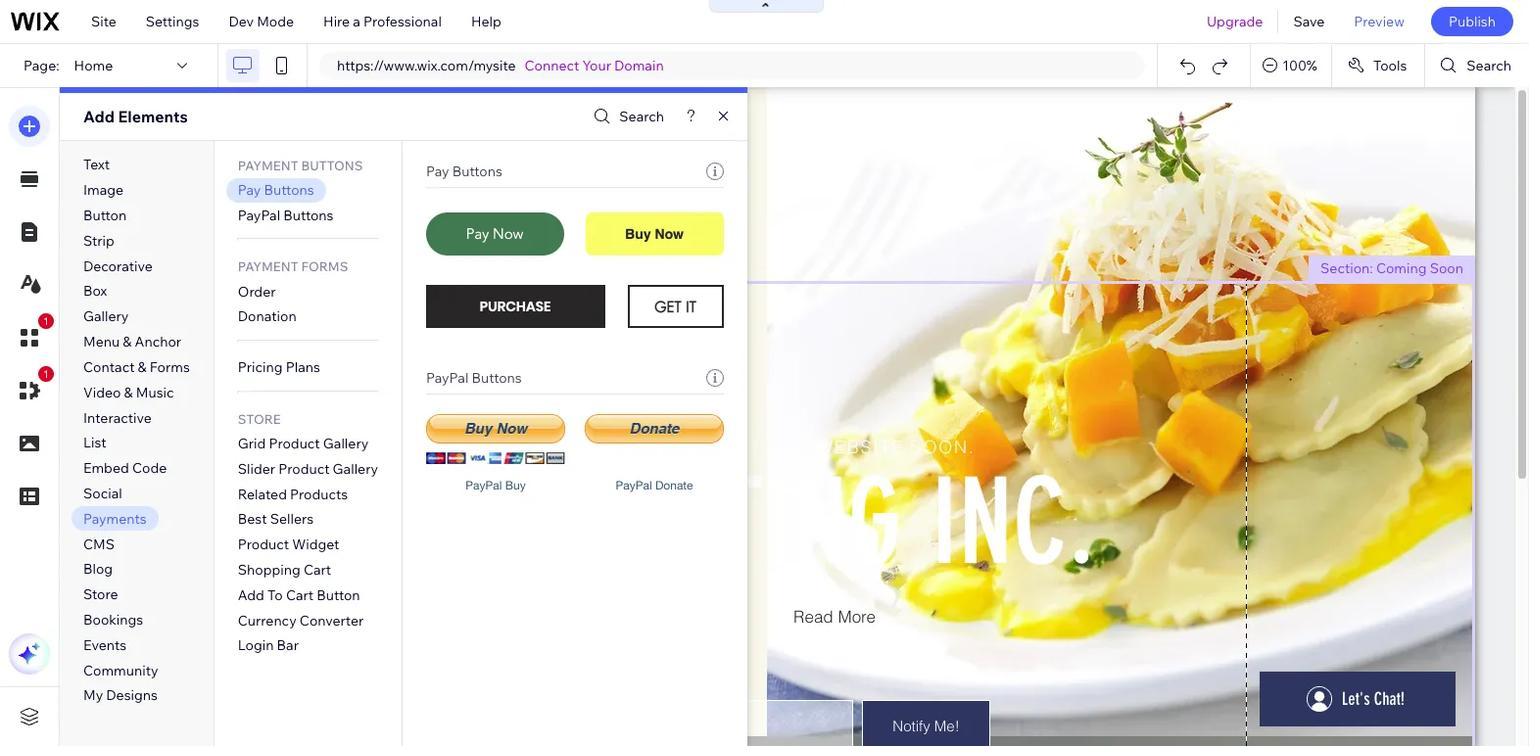 Task type: locate. For each thing, give the bounding box(es) containing it.
1 vertical spatial pay
[[238, 181, 261, 199]]

your
[[583, 57, 611, 74]]

vector
[[222, 487, 264, 505], [161, 527, 197, 542]]

1 horizontal spatial art
[[267, 487, 287, 505]]

search button
[[1426, 44, 1530, 87], [589, 102, 664, 131]]

list
[[83, 434, 106, 452]]

0 horizontal spatial add
[[83, 107, 115, 126]]

add up text
[[83, 107, 115, 126]]

vector down "change"
[[161, 527, 197, 542]]

publish button
[[1431, 7, 1514, 36]]

button up the converter
[[317, 587, 360, 604]]

1 vertical spatial art
[[200, 527, 217, 542]]

search
[[1467, 57, 1512, 74], [620, 108, 664, 125]]

0 vertical spatial search button
[[1426, 44, 1530, 87]]

dev mode
[[229, 13, 294, 30]]

buttons for payment buttons pay buttons paypal buttons
[[301, 158, 363, 173]]

1 horizontal spatial forms
[[301, 259, 348, 275]]

product right grid at the left of the page
[[269, 435, 320, 453]]

payments
[[83, 510, 147, 528]]

0 vertical spatial button
[[83, 207, 127, 224]]

1 vertical spatial payment
[[238, 259, 298, 275]]

events
[[83, 637, 127, 654]]

0 horizontal spatial search
[[620, 108, 664, 125]]

1 horizontal spatial vector
[[222, 487, 264, 505]]

bar
[[277, 637, 299, 655]]

store
[[238, 411, 281, 427], [83, 586, 118, 604]]

payment inside payment buttons pay buttons paypal buttons
[[238, 158, 298, 173]]

gallery inside text image button strip decorative box gallery menu & anchor contact & forms video & music interactive list embed code social payments cms blog store bookings events community my designs
[[83, 308, 129, 326]]

& right menu at the left of the page
[[123, 333, 132, 351]]

grid
[[238, 435, 266, 453]]

search down the domain
[[620, 108, 664, 125]]

0 vertical spatial payment
[[238, 158, 298, 173]]

2 1 from the top
[[43, 368, 49, 380]]

1 button left menu at the left of the page
[[9, 314, 54, 359]]

1 payment from the top
[[238, 158, 298, 173]]

& right video
[[124, 384, 133, 401]]

forms
[[301, 259, 348, 275], [150, 359, 190, 376]]

social
[[83, 485, 122, 503]]

1 vertical spatial button
[[317, 587, 360, 604]]

tools button
[[1332, 44, 1425, 87]]

0 horizontal spatial search button
[[589, 102, 664, 131]]

search down the publish
[[1467, 57, 1512, 74]]

1 button
[[9, 314, 54, 359], [9, 366, 54, 412]]

search button down publish button
[[1426, 44, 1530, 87]]

pay
[[426, 163, 449, 180], [238, 181, 261, 199]]

0 horizontal spatial pay
[[238, 181, 261, 199]]

publish
[[1449, 13, 1496, 30]]

buttons for paypal buttons
[[472, 369, 522, 387]]

gallery for product
[[333, 460, 378, 478]]

decorative
[[83, 257, 153, 275]]

1 horizontal spatial store
[[238, 411, 281, 427]]

pricing
[[238, 359, 283, 377]]

cart right to
[[286, 587, 314, 604]]

buttons
[[301, 158, 363, 173], [452, 163, 503, 180], [264, 181, 314, 199], [284, 207, 334, 224], [472, 369, 522, 387]]

0 vertical spatial 1 button
[[9, 314, 54, 359]]

paypal
[[238, 207, 280, 224], [426, 369, 469, 387], [466, 479, 502, 493], [616, 479, 652, 493]]

add left to
[[238, 587, 264, 604]]

0 horizontal spatial store
[[83, 586, 118, 604]]

1 vertical spatial gallery
[[323, 435, 369, 453]]

buttons for pay buttons
[[452, 163, 503, 180]]

0 vertical spatial 1
[[43, 316, 49, 327]]

1 horizontal spatial button
[[317, 587, 360, 604]]

add elements
[[83, 107, 188, 126]]

paypal buy
[[466, 479, 526, 493]]

0 vertical spatial store
[[238, 411, 281, 427]]

interactive
[[83, 409, 152, 427]]

1 vertical spatial forms
[[150, 359, 190, 376]]

payment buttons pay buttons paypal buttons
[[238, 158, 363, 224]]

0 horizontal spatial button
[[83, 207, 127, 224]]

1 vertical spatial 1
[[43, 368, 49, 380]]

art
[[267, 487, 287, 505], [200, 527, 217, 542]]

0 vertical spatial forms
[[301, 259, 348, 275]]

search button down the domain
[[589, 102, 664, 131]]

tools
[[1374, 57, 1407, 74]]

dev
[[229, 13, 254, 30]]

1 vertical spatial cart
[[286, 587, 314, 604]]

help
[[471, 13, 501, 30]]

1 1 button from the top
[[9, 314, 54, 359]]

1 vertical spatial store
[[83, 586, 118, 604]]

gallery
[[83, 308, 129, 326], [323, 435, 369, 453], [333, 460, 378, 478]]

coming
[[1377, 259, 1427, 277]]

contact
[[83, 359, 135, 376]]

https://www.wix.com/mysite
[[337, 57, 516, 74]]

& up music on the bottom of the page
[[138, 359, 147, 376]]

buy
[[505, 479, 526, 493]]

2 vertical spatial gallery
[[333, 460, 378, 478]]

1 horizontal spatial search button
[[1426, 44, 1530, 87]]

settings
[[146, 13, 199, 30]]

pay inside payment buttons pay buttons paypal buttons
[[238, 181, 261, 199]]

0 vertical spatial search
[[1467, 57, 1512, 74]]

paypal for paypal buy
[[466, 479, 502, 493]]

2 payment from the top
[[238, 259, 298, 275]]

1 vertical spatial search button
[[589, 102, 664, 131]]

preview
[[1354, 13, 1405, 30]]

1 horizontal spatial pay
[[426, 163, 449, 180]]

strip
[[83, 232, 114, 250]]

payment for order
[[238, 259, 298, 275]]

music
[[136, 384, 174, 401]]

box
[[83, 283, 107, 300]]

store down "blog" at the left bottom of the page
[[83, 586, 118, 604]]

0 vertical spatial vector
[[222, 487, 264, 505]]

1 vertical spatial search
[[620, 108, 664, 125]]

forms down payment buttons pay buttons paypal buttons
[[301, 259, 348, 275]]

shopping
[[238, 561, 301, 579]]

product up products
[[278, 460, 330, 478]]

cart
[[304, 561, 331, 579], [286, 587, 314, 604]]

1 horizontal spatial add
[[238, 587, 264, 604]]

button down the image
[[83, 207, 127, 224]]

1 vertical spatial add
[[238, 587, 264, 604]]

add
[[83, 107, 115, 126], [238, 587, 264, 604]]

slider
[[238, 460, 275, 478]]

0 horizontal spatial forms
[[150, 359, 190, 376]]

0 vertical spatial gallery
[[83, 308, 129, 326]]

0 vertical spatial pay
[[426, 163, 449, 180]]

donate
[[655, 479, 693, 493]]

cart down widget
[[304, 561, 331, 579]]

paypal for paypal donate
[[616, 479, 652, 493]]

video
[[83, 384, 121, 401]]

converter
[[300, 612, 364, 630]]

art down "change"
[[200, 527, 217, 542]]

menu
[[83, 333, 120, 351]]

2 vertical spatial &
[[124, 384, 133, 401]]

art up the sellers
[[267, 487, 287, 505]]

product
[[269, 435, 320, 453], [278, 460, 330, 478], [238, 536, 289, 554]]

product up shopping
[[238, 536, 289, 554]]

save
[[1294, 13, 1325, 30]]

save button
[[1279, 0, 1340, 43]]

hire a professional
[[323, 13, 442, 30]]

site
[[91, 13, 116, 30]]

1 button left video
[[9, 366, 54, 412]]

0 horizontal spatial vector
[[161, 527, 197, 542]]

pay buttons
[[426, 163, 503, 180]]

1
[[43, 316, 49, 327], [43, 368, 49, 380]]

best
[[238, 511, 267, 528]]

image
[[83, 181, 124, 199]]

preview button
[[1340, 0, 1420, 43]]

&
[[123, 333, 132, 351], [138, 359, 147, 376], [124, 384, 133, 401]]

store up grid at the left of the page
[[238, 411, 281, 427]]

1 horizontal spatial search
[[1467, 57, 1512, 74]]

professional
[[364, 13, 442, 30]]

1 vertical spatial product
[[278, 460, 330, 478]]

cms
[[83, 536, 115, 553]]

button
[[83, 207, 127, 224], [317, 587, 360, 604]]

100%
[[1283, 57, 1318, 74]]

plans
[[286, 359, 320, 377]]

login
[[238, 637, 274, 655]]

payment inside payment forms order donation
[[238, 259, 298, 275]]

domain
[[614, 57, 664, 74]]

payment
[[238, 158, 298, 173], [238, 259, 298, 275]]

1 vertical spatial 1 button
[[9, 366, 54, 412]]

0 horizontal spatial art
[[200, 527, 217, 542]]

vector up best on the bottom left of page
[[222, 487, 264, 505]]

forms down "anchor"
[[150, 359, 190, 376]]



Task type: vqa. For each thing, say whether or not it's contained in the screenshot.
'CMS'
yes



Task type: describe. For each thing, give the bounding box(es) containing it.
0 vertical spatial &
[[123, 333, 132, 351]]

code
[[132, 460, 167, 477]]

pricing plans
[[238, 359, 320, 377]]

connect
[[525, 57, 579, 74]]

my
[[83, 687, 103, 705]]

https://www.wix.com/mysite connect your domain
[[337, 57, 664, 74]]

embed
[[83, 460, 129, 477]]

anchor
[[135, 333, 181, 351]]

1 vertical spatial vector
[[161, 527, 197, 542]]

hire
[[323, 13, 350, 30]]

payment forms order donation
[[238, 259, 348, 326]]

elements
[[118, 107, 188, 126]]

button inside text image button strip decorative box gallery menu & anchor contact & forms video & music interactive list embed code social payments cms blog store bookings events community my designs
[[83, 207, 127, 224]]

to
[[268, 587, 283, 604]]

bookings
[[83, 611, 143, 629]]

forms inside text image button strip decorative box gallery menu & anchor contact & forms video & music interactive list embed code social payments cms blog store bookings events community my designs
[[150, 359, 190, 376]]

sellers
[[270, 511, 314, 528]]

text image button strip decorative box gallery menu & anchor contact & forms video & music interactive list embed code social payments cms blog store bookings events community my designs
[[83, 156, 190, 705]]

store inside store grid product gallery slider product gallery related products best sellers product widget shopping cart add to cart button currency converter login bar
[[238, 411, 281, 427]]

paypal inside payment buttons pay buttons paypal buttons
[[238, 207, 280, 224]]

currency
[[238, 612, 297, 630]]

section: coming soon
[[1321, 259, 1464, 277]]

change
[[169, 487, 219, 505]]

upgrade
[[1207, 13, 1263, 30]]

designs
[[106, 687, 158, 705]]

mode
[[257, 13, 294, 30]]

0 vertical spatial art
[[267, 487, 287, 505]]

change vector art
[[169, 487, 287, 505]]

related
[[238, 486, 287, 503]]

paypal donate
[[616, 479, 693, 493]]

forms inside payment forms order donation
[[301, 259, 348, 275]]

paypal for paypal buttons
[[426, 369, 469, 387]]

vector art
[[161, 527, 217, 542]]

2 1 button from the top
[[9, 366, 54, 412]]

1 vertical spatial &
[[138, 359, 147, 376]]

section:
[[1321, 259, 1374, 277]]

community
[[83, 662, 158, 680]]

soon
[[1430, 259, 1464, 277]]

text
[[83, 156, 110, 174]]

button inside store grid product gallery slider product gallery related products best sellers product widget shopping cart add to cart button currency converter login bar
[[317, 587, 360, 604]]

add inside store grid product gallery slider product gallery related products best sellers product widget shopping cart add to cart button currency converter login bar
[[238, 587, 264, 604]]

home
[[74, 57, 113, 74]]

0 vertical spatial product
[[269, 435, 320, 453]]

donation
[[238, 308, 297, 326]]

order
[[238, 283, 276, 300]]

2 vertical spatial product
[[238, 536, 289, 554]]

widget
[[292, 536, 339, 554]]

blog
[[83, 561, 113, 578]]

1 1 from the top
[[43, 316, 49, 327]]

store grid product gallery slider product gallery related products best sellers product widget shopping cart add to cart button currency converter login bar
[[238, 411, 378, 655]]

100% button
[[1251, 44, 1332, 87]]

payment for pay
[[238, 158, 298, 173]]

gallery for box
[[83, 308, 129, 326]]

store inside text image button strip decorative box gallery menu & anchor contact & forms video & music interactive list embed code social payments cms blog store bookings events community my designs
[[83, 586, 118, 604]]

paypal buttons
[[426, 369, 522, 387]]

a
[[353, 13, 360, 30]]

0 vertical spatial cart
[[304, 561, 331, 579]]

products
[[290, 486, 348, 503]]

0 vertical spatial add
[[83, 107, 115, 126]]



